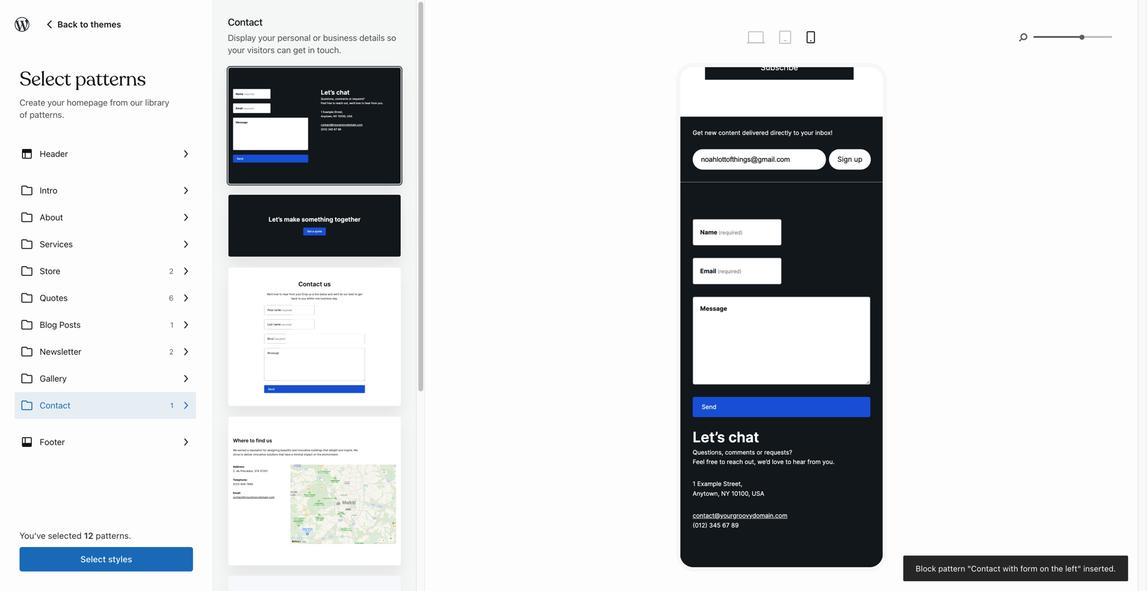 Task type: describe. For each thing, give the bounding box(es) containing it.
contact list item
[[15, 392, 196, 419]]

inserted.
[[1084, 564, 1117, 573]]

the
[[1052, 564, 1064, 573]]

select styles button
[[20, 548, 193, 572]]

patterns. inside select patterns create your homepage from our library of patterns.
[[30, 110, 64, 120]]

left"
[[1066, 564, 1082, 573]]

to
[[80, 19, 88, 29]]

intro button
[[15, 177, 196, 204]]

your inside select patterns create your homepage from our library of patterns.
[[47, 97, 65, 108]]

of
[[20, 110, 27, 120]]

back to themes
[[57, 19, 121, 29]]

header
[[40, 149, 68, 159]]

business
[[323, 33, 357, 43]]

patterns
[[75, 67, 146, 92]]

2 contact image from the top
[[229, 577, 274, 592]]

services
[[40, 239, 73, 249]]

list containing header
[[15, 141, 196, 456]]

posts
[[59, 320, 81, 330]]

display
[[228, 33, 256, 43]]

about button
[[15, 204, 196, 231]]

details
[[360, 33, 385, 43]]

back
[[57, 19, 78, 29]]

contact with form on the left image
[[229, 68, 274, 99]]

pattern
[[939, 564, 966, 573]]

1 vertical spatial patterns.
[[96, 531, 131, 541]]

in
[[308, 45, 315, 55]]

phone image
[[804, 30, 819, 45]]

select for patterns
[[20, 67, 71, 92]]

blog posts
[[40, 320, 81, 330]]

2 horizontal spatial your
[[258, 33, 275, 43]]

visitors
[[247, 45, 275, 55]]

footer
[[40, 437, 65, 447]]

on
[[1040, 564, 1050, 573]]

newsletter
[[40, 347, 81, 357]]

12
[[84, 531, 93, 541]]

store
[[40, 266, 60, 276]]

6
[[169, 294, 174, 303]]

intro
[[40, 185, 57, 196]]



Task type: vqa. For each thing, say whether or not it's contained in the screenshot.
1st TERRY TURTLE icon from the top
no



Task type: locate. For each thing, give the bounding box(es) containing it.
select for styles
[[80, 555, 106, 565]]

2 vertical spatial your
[[47, 97, 65, 108]]

2
[[169, 267, 174, 276], [169, 348, 174, 356]]

desktop image
[[745, 26, 767, 48]]

call to action with background image
[[229, 195, 274, 211]]

1 vertical spatial contact
[[40, 401, 70, 411]]

block
[[916, 564, 937, 573]]

contact for contact
[[40, 401, 70, 411]]

select down 12
[[80, 555, 106, 565]]

0 horizontal spatial your
[[47, 97, 65, 108]]

1 vertical spatial contact image
[[229, 577, 274, 592]]

1 contact image from the top
[[229, 268, 274, 305]]

0 vertical spatial your
[[258, 33, 275, 43]]

contact image
[[229, 268, 274, 305], [229, 577, 274, 592]]

select inside select patterns create your homepage from our library of patterns.
[[20, 67, 71, 92]]

blog
[[40, 320, 57, 330]]

quotes
[[40, 293, 68, 303]]

0 horizontal spatial select
[[20, 67, 71, 92]]

about
[[40, 212, 63, 222]]

contact for contact display your personal or business details so your visitors can get in touch.
[[228, 16, 263, 28]]

contact info with map image
[[229, 417, 274, 457]]

you've selected 12 patterns.
[[20, 531, 131, 541]]

0 vertical spatial contact image
[[229, 268, 274, 305]]

1 for blog posts
[[170, 321, 174, 329]]

get
[[293, 45, 306, 55]]

block pattern "contact with form on the left" inserted. button
[[904, 556, 1129, 582]]

your up visitors
[[258, 33, 275, 43]]

so
[[387, 33, 396, 43]]

patterns.
[[30, 110, 64, 120], [96, 531, 131, 541]]

your down display
[[228, 45, 245, 55]]

1 for contact
[[170, 402, 174, 410]]

1 1 from the top
[[170, 321, 174, 329]]

your
[[258, 33, 275, 43], [228, 45, 245, 55], [47, 97, 65, 108]]

0 vertical spatial patterns.
[[30, 110, 64, 120]]

patterns. down "create"
[[30, 110, 64, 120]]

1 vertical spatial select
[[80, 555, 106, 565]]

1 vertical spatial your
[[228, 45, 245, 55]]

your right "create"
[[47, 97, 65, 108]]

personal
[[278, 33, 311, 43]]

0 vertical spatial select
[[20, 67, 71, 92]]

patterns. up styles on the left of the page
[[96, 531, 131, 541]]

our
[[130, 97, 143, 108]]

0 vertical spatial 2
[[169, 267, 174, 276]]

contact
[[228, 16, 263, 28], [40, 401, 70, 411]]

"contact
[[968, 564, 1001, 573]]

block pattern "contact with form on the left" inserted.
[[916, 564, 1117, 573]]

themes
[[90, 19, 121, 29]]

footer button
[[15, 429, 196, 456]]

selected
[[48, 531, 82, 541]]

0 horizontal spatial contact
[[40, 401, 70, 411]]

1 vertical spatial 1
[[170, 402, 174, 410]]

homepage
[[67, 97, 108, 108]]

with
[[1003, 564, 1019, 573]]

gallery button
[[15, 365, 196, 392]]

2 for newsletter
[[169, 348, 174, 356]]

0 vertical spatial 1
[[170, 321, 174, 329]]

2 2 from the top
[[169, 348, 174, 356]]

tablet image
[[778, 30, 793, 45]]

from
[[110, 97, 128, 108]]

list
[[15, 141, 196, 456]]

gallery
[[40, 374, 67, 384]]

2 1 from the top
[[170, 402, 174, 410]]

can
[[277, 45, 291, 55]]

form
[[1021, 564, 1038, 573]]

1 horizontal spatial contact
[[228, 16, 263, 28]]

contact display your personal or business details so your visitors can get in touch.
[[228, 16, 396, 55]]

2 for store
[[169, 267, 174, 276]]

1 horizontal spatial your
[[228, 45, 245, 55]]

1 2 from the top
[[169, 267, 174, 276]]

contact inside list item
[[40, 401, 70, 411]]

0 vertical spatial contact
[[228, 16, 263, 28]]

0 horizontal spatial patterns.
[[30, 110, 64, 120]]

2 down 6
[[169, 348, 174, 356]]

1 horizontal spatial patterns.
[[96, 531, 131, 541]]

back to themes button
[[44, 17, 121, 31]]

or
[[313, 33, 321, 43]]

select up "create"
[[20, 67, 71, 92]]

header button
[[15, 141, 196, 167]]

1 inside contact list item
[[170, 402, 174, 410]]

1
[[170, 321, 174, 329], [170, 402, 174, 410]]

you've
[[20, 531, 46, 541]]

select styles
[[80, 555, 132, 565]]

block patterns list box
[[228, 67, 402, 592]]

contact inside contact display your personal or business details so your visitors can get in touch.
[[228, 16, 263, 28]]

2 up 6
[[169, 267, 174, 276]]

styles
[[108, 555, 132, 565]]

services button
[[15, 231, 196, 258]]

library
[[145, 97, 169, 108]]

contact up display
[[228, 16, 263, 28]]

select
[[20, 67, 71, 92], [80, 555, 106, 565]]

select inside select styles button
[[80, 555, 106, 565]]

contact down gallery
[[40, 401, 70, 411]]

1 horizontal spatial select
[[80, 555, 106, 565]]

select patterns create your homepage from our library of patterns.
[[20, 67, 169, 120]]

create
[[20, 97, 45, 108]]

1 vertical spatial 2
[[169, 348, 174, 356]]

touch.
[[317, 45, 341, 55]]



